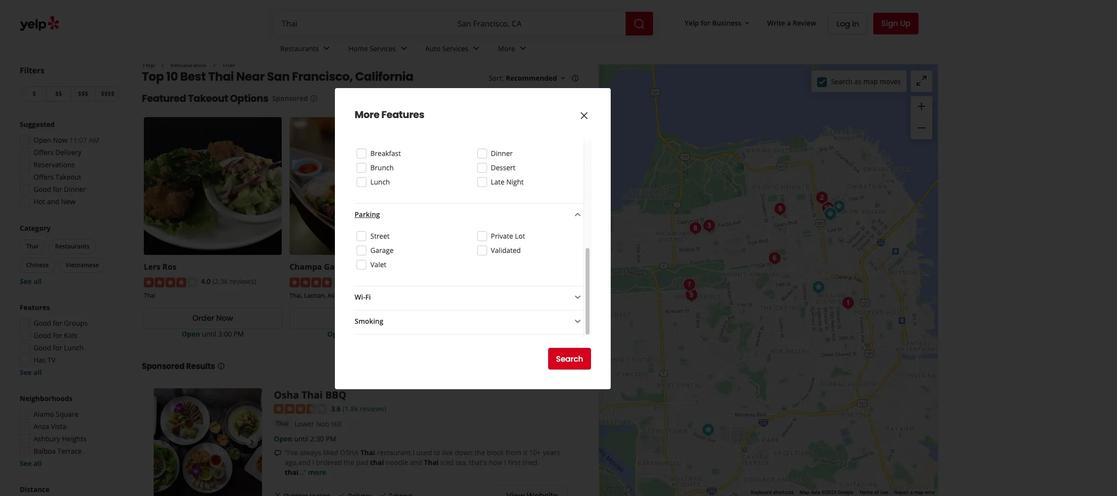 Task type: describe. For each thing, give the bounding box(es) containing it.
until down smoking dropdown button
[[493, 329, 508, 339]]

smoking
[[355, 317, 383, 326]]

16 speech v2 image
[[274, 450, 282, 458]]

more link
[[490, 35, 537, 64]]

oraan thai eatery image
[[699, 216, 719, 236]]

suggested
[[20, 120, 55, 129]]

parking button
[[355, 209, 584, 222]]

"i've
[[285, 448, 298, 458]]

0 horizontal spatial open until 2:30 pm
[[274, 435, 336, 444]]

in
[[852, 18, 859, 29]]

square
[[56, 410, 79, 419]]

data
[[811, 490, 820, 496]]

"i've always liked osha thai
[[285, 448, 375, 458]]

liked
[[323, 448, 338, 458]]

16 chevron down v2 image
[[744, 19, 751, 27]]

house of thai image
[[818, 198, 838, 218]]

0 horizontal spatial the
[[344, 458, 354, 468]]

hot
[[33, 197, 45, 206]]

good for good for groups
[[33, 319, 51, 328]]

24 chevron down v2 image for restaurants
[[321, 43, 333, 54]]

$$$$ button
[[95, 86, 120, 101]]

ordered
[[316, 458, 342, 468]]

$
[[32, 90, 36, 98]]

group containing neighborhoods
[[17, 394, 122, 469]]

1 vertical spatial 16 info v2 image
[[217, 362, 225, 370]]

1 vertical spatial features
[[20, 303, 50, 312]]

now inside group
[[53, 135, 68, 145]]

alamo square
[[33, 410, 79, 419]]

offers for offers delivery
[[33, 148, 54, 157]]

featured
[[142, 92, 186, 106]]

3.6 link
[[331, 403, 341, 414]]

$$ button
[[46, 86, 71, 101]]

(1.8k reviews)
[[343, 404, 386, 414]]

vista
[[51, 422, 66, 432]]

to
[[434, 448, 440, 458]]

more features dialog
[[0, 0, 1117, 497]]

sponsored for sponsored results
[[142, 361, 185, 372]]

options
[[230, 92, 268, 106]]

restaurants inside business categories element
[[280, 44, 319, 53]]

write a review link
[[763, 14, 820, 32]]

fi
[[365, 293, 371, 302]]

dinner inside more features dialog
[[491, 149, 513, 158]]

a for report
[[910, 490, 913, 496]]

see all button for alamo square
[[20, 459, 42, 468]]

lers ros link
[[144, 262, 177, 273]]

shortcuts
[[773, 490, 794, 496]]

16 info v2 image
[[571, 74, 579, 82]]

mangrove kitchen image
[[765, 249, 784, 268]]

open up results
[[182, 329, 200, 339]]

see all for good
[[20, 368, 42, 377]]

chinese
[[26, 261, 49, 269]]

sweet lime thai cuisine image
[[770, 199, 790, 219]]

for for kids
[[53, 331, 62, 340]]

and inside group
[[47, 197, 59, 206]]

auto services link
[[418, 35, 490, 64]]

3:00 for lers ros
[[218, 329, 232, 339]]

lers
[[144, 262, 160, 273]]

tv
[[47, 356, 55, 365]]

1 see all from the top
[[20, 277, 42, 286]]

wi-
[[355, 293, 365, 302]]

16 chevron right v2 image
[[159, 61, 166, 69]]

3.9 star rating image
[[290, 278, 343, 288]]

street
[[370, 232, 390, 241]]

tried
[[522, 458, 538, 468]]

see all for alamo
[[20, 459, 42, 468]]

reviews) for 3.9 (998 reviews)
[[374, 277, 400, 286]]

moves
[[880, 77, 901, 86]]

hill
[[331, 420, 342, 429]]

0 vertical spatial osha thai bbq image
[[829, 197, 849, 217]]

$$$
[[78, 90, 88, 98]]

0 horizontal spatial restaurants link
[[170, 61, 206, 69]]

dessert
[[491, 163, 515, 172]]

kothai republic image
[[682, 285, 701, 305]]

thai,
[[290, 291, 303, 300]]

thai noodle and thai iced tea, that's how i first tried thai …" more
[[285, 458, 538, 477]]

expand map image
[[916, 75, 928, 87]]

map for moves
[[864, 77, 878, 86]]

$$$ button
[[71, 86, 95, 101]]

open down smoking dropdown button
[[473, 329, 492, 339]]

i inside the restaurant.i used to live down the block from it 10+ years ago,and i ordered the pad
[[312, 458, 314, 468]]

10+
[[529, 448, 541, 458]]

business
[[712, 18, 742, 27]]

zoom out image
[[916, 122, 928, 134]]

order for champa garden
[[338, 313, 360, 324]]

report a map error link
[[894, 490, 935, 496]]

good for lunch
[[33, 343, 84, 353]]

marnee thai image
[[680, 275, 699, 295]]

4.0
[[201, 277, 211, 286]]

sign
[[881, 18, 898, 29]]

for for lunch
[[53, 343, 62, 353]]

kids
[[64, 331, 77, 340]]

good for good for dinner
[[33, 185, 51, 194]]

garage
[[370, 246, 394, 255]]

good for groups
[[33, 319, 88, 328]]

restaurants button
[[49, 239, 96, 254]]

4.0 (2.3k reviews)
[[201, 277, 256, 286]]

lers ros image
[[820, 204, 840, 224]]

sign up
[[881, 18, 911, 29]]

0 horizontal spatial 2:30
[[310, 435, 324, 444]]

1 vertical spatial thai
[[285, 468, 299, 477]]

until up results
[[202, 329, 216, 339]]

champa garden image
[[698, 420, 718, 440]]

$ button
[[22, 86, 46, 101]]

for for dinner
[[53, 185, 62, 194]]

alamo
[[33, 410, 54, 419]]

search as map moves
[[831, 77, 901, 86]]

auto
[[425, 44, 441, 53]]

laotian,
[[304, 291, 326, 300]]

garden
[[324, 262, 353, 273]]

auto services
[[425, 44, 468, 53]]

wi-fi
[[355, 293, 371, 302]]

am
[[89, 135, 100, 145]]

zoom in image
[[916, 100, 928, 112]]

1 see from the top
[[20, 277, 32, 286]]

until down lower
[[294, 435, 309, 444]]

ashbury heights
[[33, 434, 86, 444]]

tea,
[[456, 458, 467, 468]]

thai down the 4 star rating 'image' on the left bottom of page
[[144, 291, 156, 300]]

terms
[[859, 490, 873, 496]]

keyboard shortcuts
[[751, 490, 794, 496]]

1 vertical spatial 3.6 star rating image
[[274, 405, 327, 414]]

24 chevron down v2 image for more
[[517, 43, 529, 54]]

osha thai bbq link
[[274, 388, 346, 402]]

open down suggested
[[33, 135, 51, 145]]

asian
[[328, 291, 343, 300]]

vietnamese button
[[59, 258, 105, 273]]

order now link for ros
[[144, 308, 282, 329]]

osha
[[274, 388, 299, 402]]

0 horizontal spatial thai button
[[20, 239, 45, 254]]

parking
[[355, 210, 380, 219]]

4 star rating image
[[144, 278, 197, 288]]

osha thai bbq
[[274, 388, 346, 402]]

category
[[20, 224, 51, 233]]

thai inside thai noodle and thai iced tea, that's how i first tried thai …" more
[[424, 458, 439, 468]]

ago,and
[[285, 458, 310, 468]]

open until 3:00 pm for lers ros
[[182, 329, 244, 339]]

24 chevron down v2 image for home services
[[398, 43, 410, 54]]

more
[[308, 468, 326, 477]]

down
[[455, 448, 473, 458]]

good for dinner
[[33, 185, 86, 194]]

1 horizontal spatial open until 2:30 pm
[[473, 329, 535, 339]]

services for home services
[[370, 44, 396, 53]]

features inside dialog
[[381, 108, 424, 122]]

good for good for kids
[[33, 331, 51, 340]]

see for good
[[20, 368, 32, 377]]

sponsored for sponsored
[[272, 94, 308, 103]]

that's
[[469, 458, 487, 468]]

best
[[180, 69, 206, 85]]

map for error
[[914, 490, 924, 496]]

live
[[442, 448, 453, 458]]

1 vertical spatial thai link
[[274, 419, 291, 429]]

used
[[416, 448, 432, 458]]

farmhouse kitchen thai cuisine image
[[838, 293, 858, 313]]

krua thai image
[[809, 278, 828, 297]]

3.6 for 3.6 (1.8k reviews)
[[492, 277, 502, 286]]

close image
[[578, 110, 590, 122]]



Task type: vqa. For each thing, say whether or not it's contained in the screenshot.
Free price estimates from local Tax Professionals Tell us about your project and get help from sponsored businesses.
no



Task type: locate. For each thing, give the bounding box(es) containing it.
2 see all from the top
[[20, 368, 42, 377]]

0 vertical spatial 3.6 star rating image
[[435, 278, 488, 288]]

0 horizontal spatial restaurants
[[55, 242, 90, 251]]

0 horizontal spatial services
[[370, 44, 396, 53]]

1 vertical spatial osha thai bbq image
[[154, 388, 262, 497]]

filters
[[20, 65, 44, 76]]

offers down reservations
[[33, 172, 54, 182]]

restaurants link left 16 chevron right v2 icon
[[170, 61, 206, 69]]

bbq
[[325, 388, 346, 402]]

1 horizontal spatial restaurants link
[[272, 35, 341, 64]]

terms of use link
[[859, 490, 888, 496]]

group containing suggested
[[17, 120, 122, 210]]

1 horizontal spatial and
[[410, 458, 422, 468]]

sort:
[[489, 74, 504, 83]]

valet
[[370, 260, 386, 269]]

a right write
[[787, 18, 791, 27]]

yelp inside button
[[685, 18, 699, 27]]

0 vertical spatial thai
[[370, 458, 384, 468]]

yelp left 16 chevron right v2 image
[[142, 61, 155, 69]]

2 order from the left
[[338, 313, 360, 324]]

map right as
[[864, 77, 878, 86]]

see all button down balboa
[[20, 459, 42, 468]]

all down has
[[33, 368, 42, 377]]

1 see all button from the top
[[20, 277, 42, 286]]

yelp for business button
[[681, 14, 755, 32]]

reviews) for 3.6 (1.8k reviews)
[[521, 277, 548, 286]]

2 order now link from the left
[[290, 308, 427, 329]]

3 all from the top
[[33, 459, 42, 468]]

i left first
[[504, 458, 506, 468]]

search
[[831, 77, 853, 86], [556, 353, 583, 365]]

keyboard shortcuts button
[[751, 490, 794, 497]]

3.6 down the validated
[[492, 277, 502, 286]]

a right report
[[910, 490, 913, 496]]

1 vertical spatial and
[[410, 458, 422, 468]]

thai right pad
[[370, 458, 384, 468]]

more for more features
[[355, 108, 380, 122]]

1 horizontal spatial a
[[910, 490, 913, 496]]

3.6 down "bbq"
[[331, 404, 341, 414]]

thai up featured takeout options
[[208, 69, 234, 85]]

yelp left business
[[685, 18, 699, 27]]

24 chevron down v2 image inside auto services link
[[470, 43, 482, 54]]

1 horizontal spatial takeout
[[188, 92, 228, 106]]

0 vertical spatial 16 info v2 image
[[310, 95, 318, 103]]

features up good for groups
[[20, 303, 50, 312]]

sign up link
[[874, 13, 919, 34]]

1 horizontal spatial 3.6
[[492, 277, 502, 286]]

0 horizontal spatial lunch
[[64, 343, 84, 353]]

0 vertical spatial 3.6
[[492, 277, 502, 286]]

3 good from the top
[[33, 331, 51, 340]]

1 horizontal spatial order
[[338, 313, 360, 324]]

1 horizontal spatial 16 checkmark v2 image
[[379, 492, 387, 497]]

offers takeout
[[33, 172, 81, 182]]

for up good for kids
[[53, 319, 62, 328]]

and down used
[[410, 458, 422, 468]]

more
[[498, 44, 515, 53], [355, 108, 380, 122]]

now for champa garden
[[362, 313, 379, 324]]

good up has tv
[[33, 343, 51, 353]]

late
[[491, 177, 505, 187]]

open until 3:00 pm up results
[[182, 329, 244, 339]]

the down osha
[[344, 458, 354, 468]]

restaurants inside button
[[55, 242, 90, 251]]

dinner up the dessert
[[491, 149, 513, 158]]

lunch down kids
[[64, 343, 84, 353]]

1 offers from the top
[[33, 148, 54, 157]]

restaurants link up "francisco,"
[[272, 35, 341, 64]]

0 vertical spatial yelp
[[685, 18, 699, 27]]

iced
[[441, 458, 454, 468]]

0 horizontal spatial i
[[312, 458, 314, 468]]

all for good for groups
[[33, 368, 42, 377]]

1 horizontal spatial features
[[381, 108, 424, 122]]

neighborhoods
[[20, 394, 73, 403]]

0 horizontal spatial thai link
[[222, 61, 235, 69]]

for for groups
[[53, 319, 62, 328]]

16 chevron right v2 image
[[210, 61, 218, 69]]

services for auto services
[[442, 44, 468, 53]]

24 chevron down v2 image for smoking
[[572, 316, 584, 328]]

2 services from the left
[[442, 44, 468, 53]]

dinner
[[491, 149, 513, 158], [64, 185, 86, 194]]

3:00 for champa garden
[[364, 329, 377, 339]]

chinese button
[[20, 258, 55, 273]]

sponsored left results
[[142, 361, 185, 372]]

0 horizontal spatial thai
[[285, 468, 299, 477]]

0 vertical spatial dinner
[[491, 149, 513, 158]]

search for search as map moves
[[831, 77, 853, 86]]

home services link
[[341, 35, 418, 64]]

0 horizontal spatial dinner
[[64, 185, 86, 194]]

a for write
[[787, 18, 791, 27]]

1 horizontal spatial yelp
[[685, 18, 699, 27]]

0 horizontal spatial more
[[355, 108, 380, 122]]

fusion
[[344, 291, 362, 300]]

yelp for business
[[685, 18, 742, 27]]

more down california
[[355, 108, 380, 122]]

0 horizontal spatial (1.8k
[[343, 404, 358, 414]]

open until 2:30 pm down lower
[[274, 435, 336, 444]]

anza vista
[[33, 422, 66, 432]]

business categories element
[[272, 35, 919, 64]]

lunch down brunch
[[370, 177, 390, 187]]

restaurants left 16 chevron right v2 icon
[[170, 61, 206, 69]]

0 vertical spatial see
[[20, 277, 32, 286]]

heights
[[62, 434, 86, 444]]

1 open until 3:00 pm from the left
[[182, 329, 244, 339]]

1 vertical spatial all
[[33, 368, 42, 377]]

yelp for yelp link
[[142, 61, 155, 69]]

1 vertical spatial see all
[[20, 368, 42, 377]]

now
[[53, 135, 68, 145], [216, 313, 233, 324], [362, 313, 379, 324]]

offers for offers takeout
[[33, 172, 54, 182]]

offers up reservations
[[33, 148, 54, 157]]

0 horizontal spatial open until 3:00 pm
[[182, 329, 244, 339]]

10
[[166, 69, 178, 85]]

order now
[[192, 313, 233, 324], [338, 313, 379, 324]]

0 vertical spatial search
[[831, 77, 853, 86]]

0 vertical spatial 2:30
[[510, 329, 523, 339]]

until down smoking
[[348, 329, 362, 339]]

2:30 down lower nob hill
[[310, 435, 324, 444]]

0 horizontal spatial 16 checkmark v2 image
[[338, 492, 346, 497]]

2 horizontal spatial restaurants
[[280, 44, 319, 53]]

see all
[[20, 277, 42, 286], [20, 368, 42, 377], [20, 459, 42, 468]]

anza
[[33, 422, 49, 432]]

khob khun thai cuisine & breakfast image
[[700, 217, 719, 237]]

thai button left lower
[[274, 419, 291, 429]]

for left business
[[701, 18, 711, 27]]

24 chevron down v2 image for wi-fi
[[572, 292, 584, 304]]

24 chevron down v2 image inside restaurants link
[[321, 43, 333, 54]]

report
[[894, 490, 909, 496]]

more up the sort:
[[498, 44, 515, 53]]

log in
[[837, 18, 859, 29]]

brunch
[[370, 163, 394, 172]]

report a map error
[[894, 490, 935, 496]]

3 see all button from the top
[[20, 459, 42, 468]]

champa garden link
[[290, 262, 353, 273]]

it
[[523, 448, 527, 458]]

for up good for lunch
[[53, 331, 62, 340]]

(1.8k down the validated
[[504, 277, 519, 286]]

1 horizontal spatial (1.8k
[[504, 277, 519, 286]]

for down good for kids
[[53, 343, 62, 353]]

24 chevron down v2 image inside smoking dropdown button
[[572, 316, 584, 328]]

pad
[[356, 458, 368, 468]]

1 all from the top
[[33, 277, 42, 286]]

1 horizontal spatial thai button
[[274, 419, 291, 429]]

open down asian
[[327, 329, 346, 339]]

good up good for kids
[[33, 319, 51, 328]]

3.6 for 3.6
[[331, 404, 341, 414]]

1 horizontal spatial map
[[914, 490, 924, 496]]

0 vertical spatial restaurants
[[280, 44, 319, 53]]

2 horizontal spatial now
[[362, 313, 379, 324]]

thai button down category
[[20, 239, 45, 254]]

from
[[506, 448, 521, 458]]

reservations
[[33, 160, 75, 169]]

thai link right 16 chevron right v2 icon
[[222, 61, 235, 69]]

24 chevron down v2 image inside more link
[[517, 43, 529, 54]]

good for kids
[[33, 331, 77, 340]]

open until 2:30 pm down smoking dropdown button
[[473, 329, 535, 339]]

24 chevron down v2 image inside parking dropdown button
[[572, 209, 584, 221]]

now down 4.0 (2.3k reviews)
[[216, 313, 233, 324]]

2 i from the left
[[504, 458, 506, 468]]

None search field
[[274, 12, 655, 35]]

16 info v2 image down "francisco,"
[[310, 95, 318, 103]]

1 vertical spatial dinner
[[64, 185, 86, 194]]

2 order now from the left
[[338, 313, 379, 324]]

thai left lower
[[276, 420, 289, 428]]

1 horizontal spatial open until 3:00 pm
[[327, 329, 390, 339]]

1 vertical spatial offers
[[33, 172, 54, 182]]

1 vertical spatial open until 2:30 pm
[[274, 435, 336, 444]]

2 vertical spatial see
[[20, 459, 32, 468]]

24 chevron down v2 image
[[321, 43, 333, 54], [398, 43, 410, 54], [470, 43, 482, 54], [517, 43, 529, 54], [572, 209, 584, 221], [572, 292, 584, 304], [572, 316, 584, 328]]

2:30
[[510, 329, 523, 339], [310, 435, 324, 444]]

reviews) for 4.0 (2.3k reviews)
[[230, 277, 256, 286]]

more inside business categories element
[[498, 44, 515, 53]]

2 offers from the top
[[33, 172, 54, 182]]

sponsored down san
[[272, 94, 308, 103]]

3.6 star rating image up wi-fi dropdown button on the bottom
[[435, 278, 488, 288]]

and
[[47, 197, 59, 206], [410, 458, 422, 468]]

2 16 checkmark v2 image from the left
[[379, 492, 387, 497]]

16 checkmark v2 image
[[338, 492, 346, 497], [379, 492, 387, 497]]

thai
[[222, 61, 235, 69], [208, 69, 234, 85], [26, 242, 38, 251], [144, 291, 156, 300], [302, 388, 323, 402], [276, 420, 289, 428], [360, 448, 375, 458], [424, 458, 439, 468]]

0 vertical spatial see all button
[[20, 277, 42, 286]]

good for good for lunch
[[33, 343, 51, 353]]

all for alamo square
[[33, 459, 42, 468]]

private lot
[[491, 232, 525, 241]]

$$
[[55, 90, 62, 98]]

i down "always"
[[312, 458, 314, 468]]

order now for champa garden
[[338, 313, 379, 324]]

2 open until 3:00 pm from the left
[[327, 329, 390, 339]]

vietnamese
[[65, 261, 99, 269]]

osha thai bbq image
[[829, 197, 849, 217], [154, 388, 262, 497]]

2 see from the top
[[20, 368, 32, 377]]

1 3:00 from the left
[[218, 329, 232, 339]]

for inside button
[[701, 18, 711, 27]]

see down the chinese button
[[20, 277, 32, 286]]

map region
[[538, 0, 1042, 497]]

now up offers delivery
[[53, 135, 68, 145]]

night
[[506, 177, 524, 187]]

services right auto
[[442, 44, 468, 53]]

1 horizontal spatial 16 info v2 image
[[310, 95, 318, 103]]

1 order now from the left
[[192, 313, 233, 324]]

1 horizontal spatial dinner
[[491, 149, 513, 158]]

thai right 16 chevron right v2 icon
[[222, 61, 235, 69]]

0 vertical spatial open until 2:30 pm
[[473, 329, 535, 339]]

2:30 down smoking dropdown button
[[510, 329, 523, 339]]

restaurants up vietnamese
[[55, 242, 90, 251]]

see all down has
[[20, 368, 42, 377]]

search image
[[634, 18, 645, 30]]

home services
[[348, 44, 396, 53]]

1 vertical spatial takeout
[[55, 172, 81, 182]]

sponsored results
[[142, 361, 215, 372]]

reviews) down lot
[[521, 277, 548, 286]]

group containing category
[[18, 224, 122, 287]]

map data ©2023 google
[[800, 490, 853, 496]]

1 horizontal spatial osha thai bbq image
[[829, 197, 849, 217]]

more inside dialog
[[355, 108, 380, 122]]

open up 16 speech v2 image at the left bottom of the page
[[274, 435, 292, 444]]

i inside thai noodle and thai iced tea, that's how i first tried thai …" more
[[504, 458, 506, 468]]

google image
[[601, 484, 634, 497]]

thai down to
[[424, 458, 439, 468]]

1 vertical spatial thai button
[[274, 419, 291, 429]]

slideshow element
[[154, 388, 262, 497]]

0 horizontal spatial 3:00
[[218, 329, 232, 339]]

years
[[543, 448, 560, 458]]

takeout for featured
[[188, 92, 228, 106]]

restaurant.i
[[377, 448, 415, 458]]

for down "offers takeout"
[[53, 185, 62, 194]]

0 horizontal spatial 16 info v2 image
[[217, 362, 225, 370]]

see all down the chinese button
[[20, 277, 42, 286]]

1 vertical spatial a
[[910, 490, 913, 496]]

takeout for offers
[[55, 172, 81, 182]]

late night
[[491, 177, 524, 187]]

3 see from the top
[[20, 459, 32, 468]]

16 checkmark v2 image down ordered
[[338, 492, 346, 497]]

order now down wi-
[[338, 313, 379, 324]]

0 vertical spatial sponsored
[[272, 94, 308, 103]]

review
[[793, 18, 816, 27]]

©2023
[[822, 490, 837, 496]]

1 horizontal spatial order now
[[338, 313, 379, 324]]

ros
[[162, 262, 177, 273]]

new
[[61, 197, 76, 206]]

3.6 star rating image
[[435, 278, 488, 288], [274, 405, 327, 414]]

0 horizontal spatial yelp
[[142, 61, 155, 69]]

top
[[142, 69, 164, 85]]

1 vertical spatial (1.8k
[[343, 404, 358, 414]]

(998
[[358, 277, 372, 286]]

wi-fi button
[[355, 292, 584, 304]]

order now link for garden
[[290, 308, 427, 329]]

dinner inside group
[[64, 185, 86, 194]]

3.9 (998 reviews)
[[347, 277, 400, 286]]

muukata6395 thai charcoal bbq image
[[685, 218, 705, 238]]

distance
[[20, 485, 50, 495]]

yelp for yelp for business
[[685, 18, 699, 27]]

search button
[[548, 348, 591, 370]]

2 see all button from the top
[[20, 368, 42, 377]]

and right hot
[[47, 197, 59, 206]]

1 horizontal spatial 3.6 star rating image
[[435, 278, 488, 288]]

map left error
[[914, 490, 924, 496]]

now for lers ros
[[216, 313, 233, 324]]

takeout up 'good for dinner'
[[55, 172, 81, 182]]

has
[[33, 356, 46, 365]]

order now link down wi-
[[290, 308, 427, 329]]

1 horizontal spatial services
[[442, 44, 468, 53]]

1 horizontal spatial order now link
[[290, 308, 427, 329]]

1 horizontal spatial now
[[216, 313, 233, 324]]

order for lers ros
[[192, 313, 214, 324]]

0 horizontal spatial 3.6 star rating image
[[274, 405, 327, 414]]

16 info v2 image right results
[[217, 362, 225, 370]]

all
[[33, 277, 42, 286], [33, 368, 42, 377], [33, 459, 42, 468]]

0 vertical spatial and
[[47, 197, 59, 206]]

see up the neighborhoods
[[20, 368, 32, 377]]

16 info v2 image
[[310, 95, 318, 103], [217, 362, 225, 370]]

thai link
[[222, 61, 235, 69], [274, 419, 291, 429]]

see all down balboa
[[20, 459, 42, 468]]

1 horizontal spatial i
[[504, 458, 506, 468]]

thai up pad
[[360, 448, 375, 458]]

1 order now link from the left
[[144, 308, 282, 329]]

(1.8k right 3.6 link
[[343, 404, 358, 414]]

1 horizontal spatial thai link
[[274, 419, 291, 429]]

0 vertical spatial lunch
[[370, 177, 390, 187]]

2 vertical spatial all
[[33, 459, 42, 468]]

0 horizontal spatial order
[[192, 313, 214, 324]]

1 i from the left
[[312, 458, 314, 468]]

lunch inside more features dialog
[[370, 177, 390, 187]]

lunch inside group
[[64, 343, 84, 353]]

1 horizontal spatial 2:30
[[510, 329, 523, 339]]

all down the chinese button
[[33, 277, 42, 286]]

1 horizontal spatial thai
[[370, 458, 384, 468]]

2 good from the top
[[33, 319, 51, 328]]

use
[[880, 490, 888, 496]]

0 vertical spatial offers
[[33, 148, 54, 157]]

24 chevron down v2 image inside wi-fi dropdown button
[[572, 292, 584, 304]]

0 vertical spatial the
[[475, 448, 485, 458]]

1 vertical spatial 3.6
[[331, 404, 341, 414]]

1 good from the top
[[33, 185, 51, 194]]

terrace
[[58, 447, 82, 456]]

order now down the 4.0
[[192, 313, 233, 324]]

previous image
[[158, 437, 169, 449]]

1 vertical spatial see
[[20, 368, 32, 377]]

order now for lers ros
[[192, 313, 233, 324]]

3.6 star rating image up lower
[[274, 405, 327, 414]]

1 services from the left
[[370, 44, 396, 53]]

top 10 best thai near san francisco, california
[[142, 69, 414, 85]]

24 chevron down v2 image for parking
[[572, 209, 584, 221]]

search inside button
[[556, 353, 583, 365]]

reviews) down valet
[[374, 277, 400, 286]]

search for search
[[556, 353, 583, 365]]

0 vertical spatial more
[[498, 44, 515, 53]]

1 horizontal spatial lunch
[[370, 177, 390, 187]]

0 horizontal spatial map
[[864, 77, 878, 86]]

1 horizontal spatial 3:00
[[364, 329, 377, 339]]

1 vertical spatial 2:30
[[310, 435, 324, 444]]

thai link left lower
[[274, 419, 291, 429]]

0 vertical spatial thai link
[[222, 61, 235, 69]]

4 good from the top
[[33, 343, 51, 353]]

0 horizontal spatial sponsored
[[142, 361, 185, 372]]

thai down category
[[26, 242, 38, 251]]

the up "that's"
[[475, 448, 485, 458]]

group containing features
[[17, 303, 122, 378]]

yelp link
[[142, 61, 155, 69]]

see all button down the chinese button
[[20, 277, 42, 286]]

3 see all from the top
[[20, 459, 42, 468]]

thai down ago,and
[[285, 468, 299, 477]]

2 vertical spatial see all button
[[20, 459, 42, 468]]

takeout down best
[[188, 92, 228, 106]]

lower
[[294, 420, 314, 429]]

1 order from the left
[[192, 313, 214, 324]]

0 horizontal spatial features
[[20, 303, 50, 312]]

and inside thai noodle and thai iced tea, that's how i first tried thai …" more
[[410, 458, 422, 468]]

thai
[[370, 458, 384, 468], [285, 468, 299, 477]]

order down fusion
[[338, 313, 360, 324]]

0 horizontal spatial and
[[47, 197, 59, 206]]

for for business
[[701, 18, 711, 27]]

see all button for good for groups
[[20, 368, 42, 377]]

more for more
[[498, 44, 515, 53]]

open until 3:00 pm for champa garden
[[327, 329, 390, 339]]

16 close v2 image
[[274, 492, 282, 497]]

thai left "bbq"
[[302, 388, 323, 402]]

order down the 4.0
[[192, 313, 214, 324]]

24 chevron down v2 image for auto services
[[470, 43, 482, 54]]

thai, laotian, asian fusion
[[290, 291, 362, 300]]

order now link down the 4.0
[[144, 308, 282, 329]]

16 checkmark v2 image down noodle
[[379, 492, 387, 497]]

next image
[[246, 437, 258, 449]]

see all button
[[20, 277, 42, 286], [20, 368, 42, 377], [20, 459, 42, 468]]

see for alamo
[[20, 459, 32, 468]]

2 3:00 from the left
[[364, 329, 377, 339]]

1 vertical spatial lunch
[[64, 343, 84, 353]]

2 all from the top
[[33, 368, 42, 377]]

1 vertical spatial the
[[344, 458, 354, 468]]

1 vertical spatial search
[[556, 353, 583, 365]]

24 chevron down v2 image inside home services link
[[398, 43, 410, 54]]

0 horizontal spatial now
[[53, 135, 68, 145]]

ben thai cafe image
[[812, 188, 832, 208]]

features down california
[[381, 108, 424, 122]]

0 horizontal spatial order now link
[[144, 308, 282, 329]]

reviews) right 3.6 link
[[360, 404, 386, 414]]

see all button down has
[[20, 368, 42, 377]]

group
[[911, 96, 933, 139], [17, 120, 122, 210], [18, 224, 122, 287], [17, 303, 122, 378], [17, 394, 122, 469]]

1 horizontal spatial restaurants
[[170, 61, 206, 69]]

groups
[[64, 319, 88, 328]]

1 vertical spatial more
[[355, 108, 380, 122]]

services right home
[[370, 44, 396, 53]]

good up hot
[[33, 185, 51, 194]]

0 horizontal spatial osha thai bbq image
[[154, 388, 262, 497]]

error
[[925, 490, 935, 496]]

0 vertical spatial a
[[787, 18, 791, 27]]

lunch
[[370, 177, 390, 187], [64, 343, 84, 353]]

now down 'fi'
[[362, 313, 379, 324]]

1 16 checkmark v2 image from the left
[[338, 492, 346, 497]]

all down balboa
[[33, 459, 42, 468]]

reviews) right (2.3k
[[230, 277, 256, 286]]

3.6
[[492, 277, 502, 286], [331, 404, 341, 414]]

takeout inside group
[[55, 172, 81, 182]]

0 horizontal spatial a
[[787, 18, 791, 27]]



